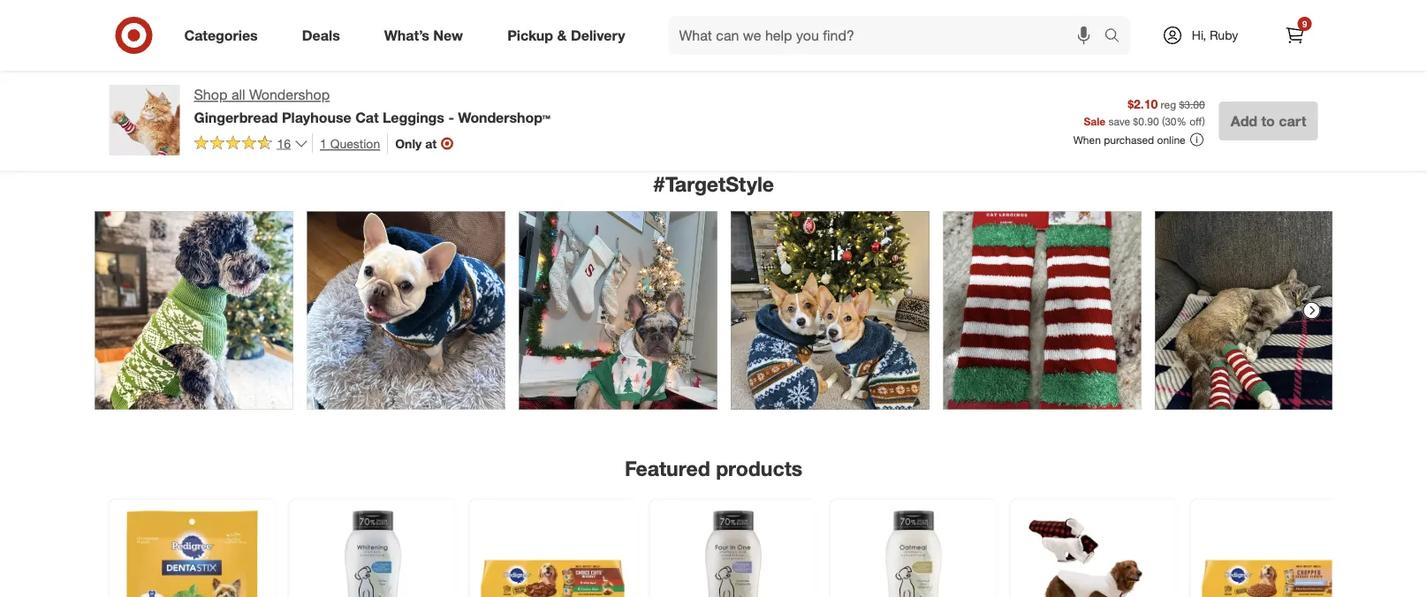 Task type: locate. For each thing, give the bounding box(es) containing it.
0 horizontal spatial user image by @somdkittenfosters image
[[944, 212, 1142, 410]]

deals
[[302, 27, 340, 44]]

16 link
[[194, 133, 309, 155]]

9 link
[[1276, 16, 1315, 55]]

when
[[1074, 133, 1101, 146]]

question
[[330, 136, 380, 151]]

save
[[1109, 114, 1131, 128]]

%
[[1177, 114, 1187, 128]]

delivery
[[571, 27, 625, 44]]

$2.10 reg $3.00 sale save $ 0.90 ( 30 % off )
[[1084, 96, 1205, 128]]

furhaven flex-fit reversible snuggle terry dog coat - cream, large image
[[1021, 510, 1166, 598]]

1 question link
[[312, 133, 380, 154]]

wahl four in one lavender chamomile pet shampoo and conditioner - 24oz image
[[661, 510, 806, 598]]

reg
[[1161, 98, 1177, 111]]

(
[[1162, 114, 1165, 128]]

purchased
[[1104, 133, 1155, 146]]

16
[[277, 135, 291, 151]]

pickup & delivery
[[508, 27, 625, 44]]

1 question
[[320, 136, 380, 151]]

when purchased online
[[1074, 133, 1186, 146]]

pickup
[[508, 27, 553, 44]]

featured
[[625, 457, 710, 482]]

0.90
[[1139, 114, 1159, 128]]

$
[[1134, 114, 1139, 128]]

1
[[320, 136, 327, 151]]

categories link
[[169, 16, 280, 55]]

cart
[[1279, 112, 1307, 129]]

only
[[395, 135, 422, 151]]

only at
[[395, 135, 437, 151]]

off
[[1190, 114, 1203, 128]]

categories
[[184, 27, 258, 44]]

What can we help you find? suggestions appear below search field
[[669, 16, 1109, 55]]

search button
[[1097, 16, 1139, 58]]

wahl pet shampoo whitening brightening formula white pear - 24oz image
[[300, 510, 445, 598]]

leggings
[[383, 109, 445, 126]]

at
[[425, 135, 437, 151]]

wondershop™
[[458, 109, 551, 126]]

what's new
[[384, 27, 463, 44]]

9
[[1303, 18, 1308, 29]]

sale
[[1084, 114, 1106, 128]]

user image by @somdkittenfosters image
[[944, 212, 1142, 410], [1156, 212, 1354, 410]]

wahl oatmeal formula coconut lime verbena pet shampoo concentrate - 24 fl oz image
[[841, 510, 986, 598]]

-
[[449, 109, 454, 126]]

shop
[[194, 86, 228, 103]]

1 horizontal spatial user image by @somdkittenfosters image
[[1156, 212, 1354, 410]]

ruby
[[1210, 27, 1239, 43]]



Task type: vqa. For each thing, say whether or not it's contained in the screenshot.
Categories
yes



Task type: describe. For each thing, give the bounding box(es) containing it.
pedigree choice cuts in gravy beef & country chicken stew adult wet dog food - 13.2oz/12ct variety pack image
[[480, 510, 625, 598]]

$3.00
[[1180, 98, 1205, 111]]

#targetstyle
[[653, 171, 774, 196]]

user image by @sky_thefrenchie25 image
[[519, 212, 717, 410]]

user image by @win.the.frenchie image
[[307, 212, 505, 410]]

add
[[1231, 112, 1258, 129]]

to
[[1262, 112, 1275, 129]]

playhouse
[[282, 109, 352, 126]]

pickup & delivery link
[[492, 16, 648, 55]]

what's new link
[[369, 16, 485, 55]]

add to cart
[[1231, 112, 1307, 129]]

all
[[231, 86, 245, 103]]

products
[[716, 457, 803, 482]]

image of gingerbread playhouse cat leggings - wondershop™ image
[[109, 85, 180, 156]]

30
[[1165, 114, 1177, 128]]

add to cart button
[[1220, 102, 1318, 140]]

cat
[[355, 109, 379, 126]]

online
[[1158, 133, 1186, 146]]

hi,
[[1192, 27, 1207, 43]]

)
[[1203, 114, 1205, 128]]

pedigree dentastix fresh adult dental peppermint flavor dog treats - 21ct/5.26oz image
[[120, 510, 265, 598]]

deals link
[[287, 16, 362, 55]]

hi, ruby
[[1192, 27, 1239, 43]]

wondershop
[[249, 86, 330, 103]]

pedigree chopped ground dinner adult wet dog food combo with chicken & beef, bacon & cheese - 13.2oz/12ct variety pack image
[[1202, 510, 1347, 598]]

user image by @this.dood.teddi image
[[95, 212, 293, 410]]

user image by @bagelthecorg image
[[731, 212, 929, 410]]

shop all wondershop gingerbread playhouse cat leggings - wondershop™
[[194, 86, 551, 126]]

new
[[433, 27, 463, 44]]

featured products
[[625, 457, 803, 482]]

what's
[[384, 27, 430, 44]]

&
[[557, 27, 567, 44]]

$2.10
[[1128, 96, 1158, 111]]

search
[[1097, 28, 1139, 46]]

gingerbread
[[194, 109, 278, 126]]

2 user image by @somdkittenfosters image from the left
[[1156, 212, 1354, 410]]

1 user image by @somdkittenfosters image from the left
[[944, 212, 1142, 410]]



